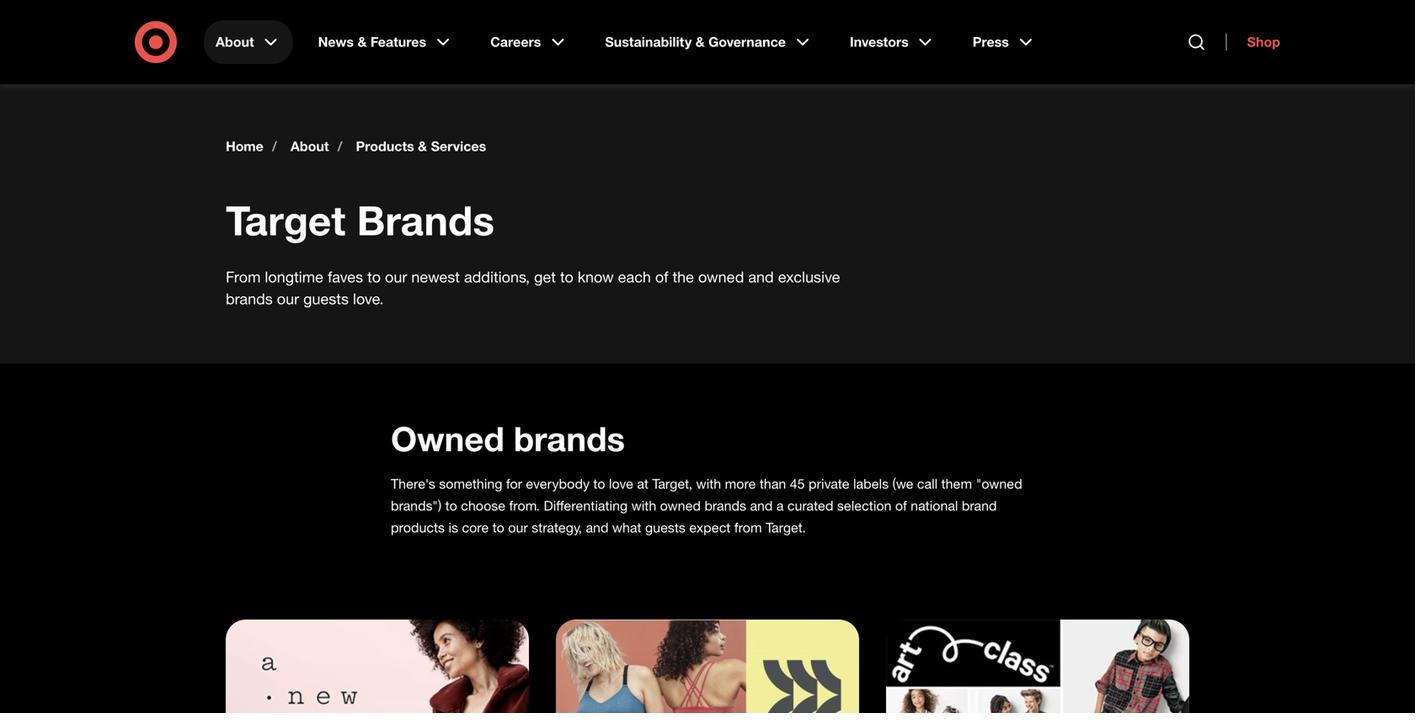 Task type: describe. For each thing, give the bounding box(es) containing it.
home
[[226, 138, 264, 155]]

"owned
[[976, 476, 1022, 492]]

owned inside there's something for everybody to love at target, with more than 45 private labels (we call them "owned brands") to choose from. differentiating with owned brands and a curated selection of national brand products is core to our strategy, and what guests expect from target.
[[660, 498, 701, 514]]

at
[[637, 476, 649, 492]]

1 vertical spatial our
[[277, 290, 299, 308]]

2 vertical spatial and
[[586, 520, 609, 536]]

private
[[809, 476, 850, 492]]

them
[[941, 476, 972, 492]]

curated
[[787, 498, 833, 514]]

products
[[391, 520, 445, 536]]

guests inside there's something for everybody to love at target, with more than 45 private labels (we call them "owned brands") to choose from. differentiating with owned brands and a curated selection of national brand products is core to our strategy, and what guests expect from target.
[[645, 520, 686, 536]]

a woman kissing another woman image
[[556, 620, 859, 713]]

1 vertical spatial brands
[[514, 418, 625, 459]]

to right core
[[492, 520, 504, 536]]

1 vertical spatial about link
[[290, 138, 329, 155]]

each
[[618, 268, 651, 286]]

press
[[973, 34, 1009, 50]]

& for products
[[418, 138, 427, 155]]

for
[[506, 476, 522, 492]]

everybody
[[526, 476, 590, 492]]

news & features link
[[306, 20, 465, 64]]

0 vertical spatial with
[[696, 476, 721, 492]]

news
[[318, 34, 354, 50]]

exclusive
[[778, 268, 840, 286]]

services
[[431, 138, 486, 155]]

of inside there's something for everybody to love at target, with more than 45 private labels (we call them "owned brands") to choose from. differentiating with owned brands and a curated selection of national brand products is core to our strategy, and what guests expect from target.
[[895, 498, 907, 514]]

know
[[578, 268, 614, 286]]

press link
[[961, 20, 1048, 64]]

owned inside from longtime faves to our newest additions, get to know each of the owned and exclusive brands our guests love.
[[698, 268, 744, 286]]

about for topmost about link
[[216, 34, 254, 50]]

brands inside there's something for everybody to love at target, with more than 45 private labels (we call them "owned brands") to choose from. differentiating with owned brands and a curated selection of national brand products is core to our strategy, and what guests expect from target.
[[705, 498, 746, 514]]

1 horizontal spatial our
[[385, 268, 407, 286]]

selection
[[837, 498, 892, 514]]

target.
[[766, 520, 806, 536]]

our inside there's something for everybody to love at target, with more than 45 private labels (we call them "owned brands") to choose from. differentiating with owned brands and a curated selection of national brand products is core to our strategy, and what guests expect from target.
[[508, 520, 528, 536]]

a person with curly hair image
[[226, 620, 529, 713]]

investors link
[[838, 20, 947, 64]]

shop link
[[1226, 34, 1280, 51]]

0 vertical spatial about link
[[204, 20, 293, 64]]

owned
[[391, 418, 504, 459]]

investors
[[850, 34, 909, 50]]

labels
[[853, 476, 889, 492]]

& for sustainability
[[695, 34, 705, 50]]

of inside from longtime faves to our newest additions, get to know each of the owned and exclusive brands our guests love.
[[655, 268, 668, 286]]

is
[[449, 520, 458, 536]]

target,
[[652, 476, 692, 492]]

what
[[612, 520, 641, 536]]

about for about link to the bottom
[[290, 138, 329, 155]]

additions,
[[464, 268, 530, 286]]

shop
[[1247, 34, 1280, 50]]

choose
[[461, 498, 505, 514]]

love
[[609, 476, 633, 492]]

to right get
[[560, 268, 573, 286]]

1 vertical spatial with
[[631, 498, 656, 514]]



Task type: locate. For each thing, give the bounding box(es) containing it.
products
[[356, 138, 414, 155]]

(we
[[892, 476, 913, 492]]

2 vertical spatial our
[[508, 520, 528, 536]]

our
[[385, 268, 407, 286], [277, 290, 299, 308], [508, 520, 528, 536]]

& for news
[[358, 34, 367, 50]]

0 horizontal spatial with
[[631, 498, 656, 514]]

differentiating
[[544, 498, 628, 514]]

&
[[358, 34, 367, 50], [695, 34, 705, 50], [418, 138, 427, 155]]

target
[[226, 196, 346, 245]]

sustainability & governance link
[[593, 20, 825, 64]]

1 vertical spatial and
[[750, 498, 773, 514]]

love.
[[353, 290, 384, 308]]

our left newest
[[385, 268, 407, 286]]

sustainability & governance
[[605, 34, 786, 50]]

about link
[[204, 20, 293, 64], [290, 138, 329, 155]]

sustainability
[[605, 34, 692, 50]]

1 horizontal spatial &
[[418, 138, 427, 155]]

0 horizontal spatial guests
[[303, 290, 349, 308]]

0 horizontal spatial brands
[[226, 290, 273, 308]]

brands inside from longtime faves to our newest additions, get to know each of the owned and exclusive brands our guests love.
[[226, 290, 273, 308]]

expect
[[689, 520, 731, 536]]

1 vertical spatial about
[[290, 138, 329, 155]]

0 vertical spatial guests
[[303, 290, 349, 308]]

& left governance
[[695, 34, 705, 50]]

with left 'more'
[[696, 476, 721, 492]]

with down at
[[631, 498, 656, 514]]

core
[[462, 520, 489, 536]]

home link
[[226, 138, 264, 155]]

national
[[911, 498, 958, 514]]

products & services
[[356, 138, 486, 155]]

1 horizontal spatial brands
[[514, 418, 625, 459]]

with
[[696, 476, 721, 492], [631, 498, 656, 514]]

longtime
[[265, 268, 323, 286]]

brands
[[226, 290, 273, 308], [514, 418, 625, 459], [705, 498, 746, 514]]

to
[[367, 268, 381, 286], [560, 268, 573, 286], [593, 476, 605, 492], [445, 498, 457, 514], [492, 520, 504, 536]]

0 horizontal spatial about
[[216, 34, 254, 50]]

guests right 'what'
[[645, 520, 686, 536]]

0 vertical spatial and
[[748, 268, 774, 286]]

about
[[216, 34, 254, 50], [290, 138, 329, 155]]

brands")
[[391, 498, 442, 514]]

from
[[734, 520, 762, 536]]

45
[[790, 476, 805, 492]]

from.
[[509, 498, 540, 514]]

the
[[673, 268, 694, 286]]

brand
[[962, 498, 997, 514]]

to left love
[[593, 476, 605, 492]]

features
[[370, 34, 426, 50]]

owned
[[698, 268, 744, 286], [660, 498, 701, 514]]

1 horizontal spatial guests
[[645, 520, 686, 536]]

guests down faves
[[303, 290, 349, 308]]

of
[[655, 268, 668, 286], [895, 498, 907, 514]]

0 vertical spatial our
[[385, 268, 407, 286]]

brands down 'more'
[[705, 498, 746, 514]]

call
[[917, 476, 938, 492]]

2 vertical spatial brands
[[705, 498, 746, 514]]

careers
[[490, 34, 541, 50]]

more
[[725, 476, 756, 492]]

there's something for everybody to love at target, with more than 45 private labels (we call them "owned brands") to choose from. differentiating with owned brands and a curated selection of national brand products is core to our strategy, and what guests expect from target.
[[391, 476, 1022, 536]]

strategy,
[[532, 520, 582, 536]]

governance
[[708, 34, 786, 50]]

something
[[439, 476, 502, 492]]

and
[[748, 268, 774, 286], [750, 498, 773, 514], [586, 520, 609, 536]]

2 horizontal spatial our
[[508, 520, 528, 536]]

and inside from longtime faves to our newest additions, get to know each of the owned and exclusive brands our guests love.
[[748, 268, 774, 286]]

0 horizontal spatial of
[[655, 268, 668, 286]]

guests
[[303, 290, 349, 308], [645, 520, 686, 536]]

2 horizontal spatial brands
[[705, 498, 746, 514]]

brands down from
[[226, 290, 273, 308]]

from
[[226, 268, 261, 286]]

to up is
[[445, 498, 457, 514]]

get
[[534, 268, 556, 286]]

of left the at the top of the page
[[655, 268, 668, 286]]

owned right the at the top of the page
[[698, 268, 744, 286]]

& left "services"
[[418, 138, 427, 155]]

0 vertical spatial about
[[216, 34, 254, 50]]

and left a on the bottom of page
[[750, 498, 773, 514]]

a collage of a man and a woman image
[[886, 620, 1189, 713]]

guests inside from longtime faves to our newest additions, get to know each of the owned and exclusive brands our guests love.
[[303, 290, 349, 308]]

from longtime faves to our newest additions, get to know each of the owned and exclusive brands our guests love.
[[226, 268, 840, 308]]

than
[[760, 476, 786, 492]]

0 vertical spatial of
[[655, 268, 668, 286]]

faves
[[328, 268, 363, 286]]

and down differentiating
[[586, 520, 609, 536]]

owned brands
[[391, 418, 625, 459]]

a
[[776, 498, 784, 514]]

1 horizontal spatial about
[[290, 138, 329, 155]]

and left exclusive
[[748, 268, 774, 286]]

0 horizontal spatial our
[[277, 290, 299, 308]]

0 vertical spatial owned
[[698, 268, 744, 286]]

to up love.
[[367, 268, 381, 286]]

products & services link
[[356, 138, 486, 155]]

1 vertical spatial guests
[[645, 520, 686, 536]]

1 vertical spatial of
[[895, 498, 907, 514]]

& right news
[[358, 34, 367, 50]]

0 horizontal spatial &
[[358, 34, 367, 50]]

target brands
[[226, 196, 494, 245]]

of down (we
[[895, 498, 907, 514]]

careers link
[[478, 20, 580, 64]]

brands up everybody
[[514, 418, 625, 459]]

1 vertical spatial owned
[[660, 498, 701, 514]]

brands
[[357, 196, 494, 245]]

news & features
[[318, 34, 426, 50]]

newest
[[411, 268, 460, 286]]

1 horizontal spatial of
[[895, 498, 907, 514]]

our down 'longtime'
[[277, 290, 299, 308]]

1 horizontal spatial with
[[696, 476, 721, 492]]

our down from.
[[508, 520, 528, 536]]

2 horizontal spatial &
[[695, 34, 705, 50]]

0 vertical spatial brands
[[226, 290, 273, 308]]

there's
[[391, 476, 435, 492]]

owned down target,
[[660, 498, 701, 514]]



Task type: vqa. For each thing, say whether or not it's contained in the screenshot.
The Brands")
yes



